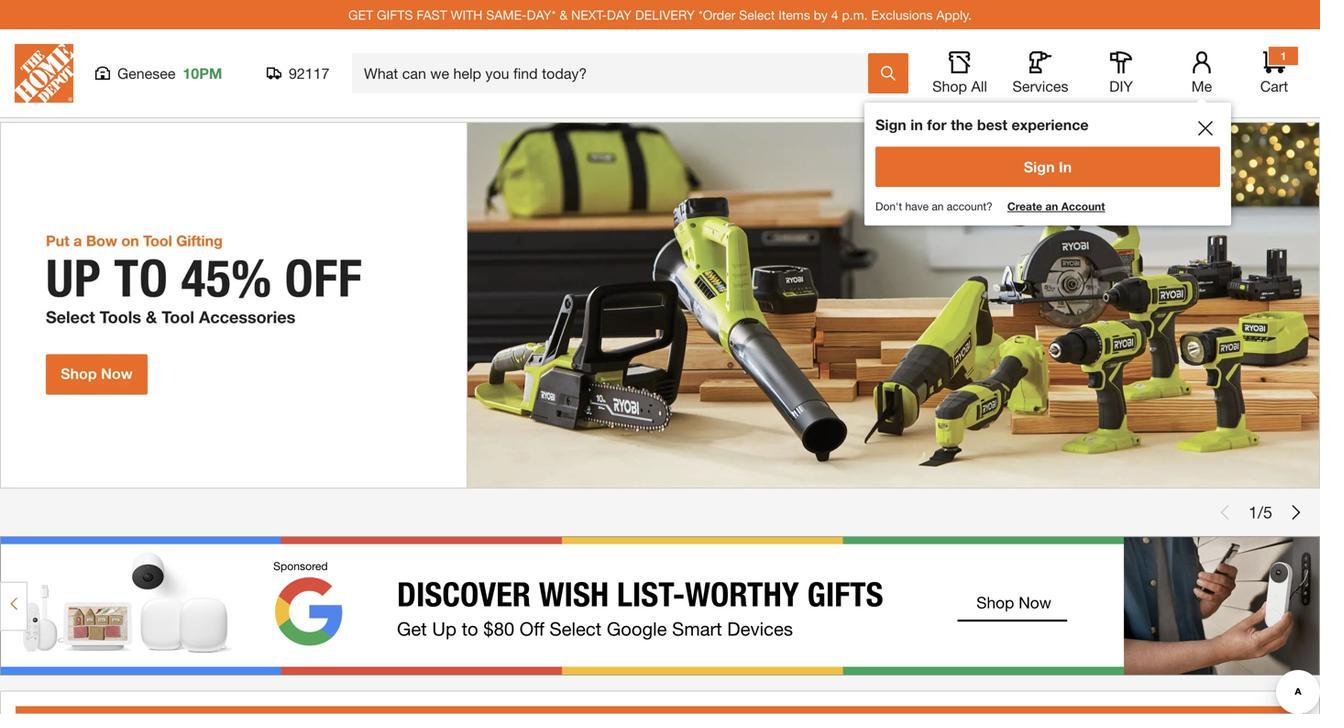 Task type: vqa. For each thing, say whether or not it's contained in the screenshot.
$ 510 69 /package
no



Task type: locate. For each thing, give the bounding box(es) containing it.
gifts
[[377, 7, 413, 22]]

4
[[831, 7, 839, 22]]

1 vertical spatial 1
[[1249, 502, 1258, 522]]

1 an from the left
[[932, 200, 944, 213]]

/
[[1258, 502, 1263, 522]]

1
[[1280, 50, 1287, 62], [1249, 502, 1258, 522]]

0 horizontal spatial sign
[[876, 116, 907, 133]]

me
[[1192, 77, 1212, 95]]

me button
[[1173, 51, 1231, 95]]

all
[[971, 77, 987, 95]]

by
[[814, 7, 828, 22]]

delivery
[[635, 7, 695, 22]]

1 horizontal spatial an
[[1046, 200, 1058, 213]]

&
[[560, 7, 568, 22]]

diy
[[1109, 77, 1133, 95]]

same-
[[486, 7, 527, 22]]

the
[[951, 116, 973, 133]]

0 vertical spatial 1
[[1280, 50, 1287, 62]]

2 an from the left
[[1046, 200, 1058, 213]]

sign in link
[[876, 147, 1220, 187]]

1 up 'cart'
[[1280, 50, 1287, 62]]

this is the first slide image
[[1218, 505, 1232, 520]]

sign for sign in
[[1024, 158, 1055, 176]]

0 vertical spatial sign
[[876, 116, 907, 133]]

apply.
[[936, 7, 972, 22]]

items
[[779, 7, 810, 22]]

an
[[932, 200, 944, 213], [1046, 200, 1058, 213]]

shop all button
[[931, 51, 989, 95]]

0 horizontal spatial an
[[932, 200, 944, 213]]

1 inside cart 1
[[1280, 50, 1287, 62]]

5
[[1263, 502, 1273, 522]]

1 left 5
[[1249, 502, 1258, 522]]

an right have
[[932, 200, 944, 213]]

an right create
[[1046, 200, 1058, 213]]

shop
[[932, 77, 967, 95]]

1 vertical spatial sign
[[1024, 158, 1055, 176]]

cart
[[1260, 77, 1288, 95]]

create an account
[[1007, 200, 1105, 213]]

in
[[911, 116, 923, 133]]

have
[[905, 200, 929, 213]]

1 horizontal spatial sign
[[1024, 158, 1055, 176]]

*order
[[698, 7, 736, 22]]

cart 1
[[1260, 50, 1288, 95]]

sign
[[876, 116, 907, 133], [1024, 158, 1055, 176]]

an inside create an account link
[[1046, 200, 1058, 213]]

1 horizontal spatial 1
[[1280, 50, 1287, 62]]

account
[[1061, 200, 1105, 213]]

for
[[927, 116, 947, 133]]



Task type: describe. For each thing, give the bounding box(es) containing it.
0 horizontal spatial 1
[[1249, 502, 1258, 522]]

p.m.
[[842, 7, 868, 22]]

genesee
[[117, 65, 175, 82]]

img for put a bow on tool gifting up to 45% off select tools & tool accessories image
[[0, 122, 1320, 489]]

92117
[[289, 65, 330, 82]]

sign in
[[1024, 158, 1072, 176]]

don't have an account?
[[876, 200, 993, 213]]

sign in for the best experience
[[876, 116, 1089, 133]]

in
[[1059, 158, 1072, 176]]

don't
[[876, 200, 902, 213]]

close image
[[1198, 121, 1213, 136]]

1 / 5
[[1249, 502, 1273, 522]]

92117 button
[[267, 64, 330, 83]]

create
[[1007, 200, 1042, 213]]

with
[[451, 7, 483, 22]]

What can we help you find today? search field
[[364, 54, 867, 93]]

experience
[[1012, 116, 1089, 133]]

create an account link
[[1007, 198, 1105, 215]]

fast
[[417, 7, 447, 22]]

services
[[1013, 77, 1069, 95]]

services button
[[1011, 51, 1070, 95]]

day
[[607, 7, 632, 22]]

next-
[[571, 7, 607, 22]]

10pm
[[183, 65, 222, 82]]

genesee 10pm
[[117, 65, 222, 82]]

select
[[739, 7, 775, 22]]

diy button
[[1092, 51, 1151, 95]]

shop all
[[932, 77, 987, 95]]

exclusions
[[871, 7, 933, 22]]

get
[[348, 7, 373, 22]]

best
[[977, 116, 1008, 133]]

next slide image
[[1289, 505, 1304, 520]]

account?
[[947, 200, 993, 213]]

day*
[[527, 7, 556, 22]]

sign for sign in for the best experience
[[876, 116, 907, 133]]

get gifts fast with same-day* & next-day delivery *order select items by 4 p.m. exclusions apply.
[[348, 7, 972, 22]]

the home depot logo image
[[15, 44, 73, 103]]



